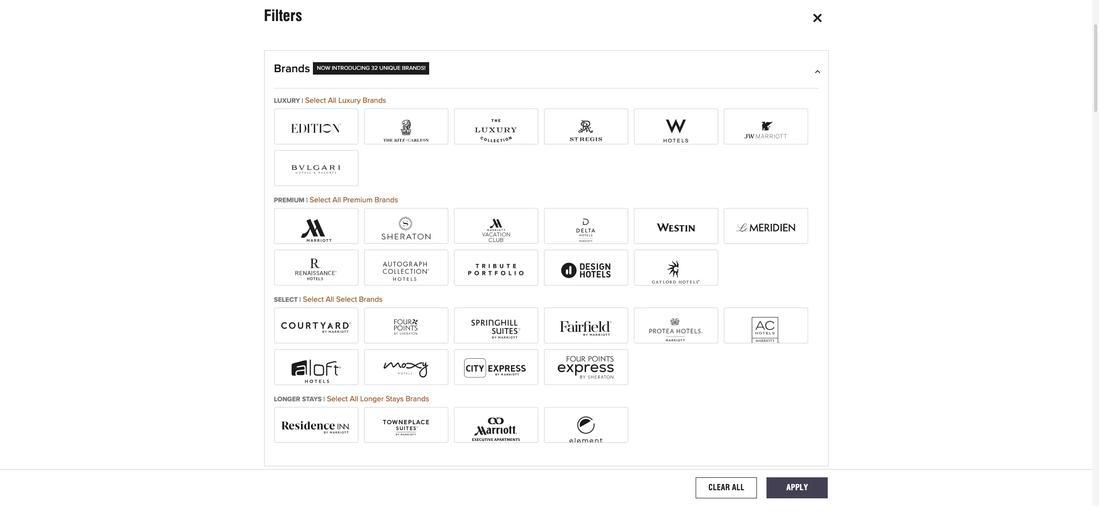 Task type: vqa. For each thing, say whether or not it's contained in the screenshot.
the bottommost 'miles'
no



Task type: describe. For each thing, give the bounding box(es) containing it.
courtyard (1327) link
[[274, 308, 358, 344]]

(9)
[[325, 165, 333, 172]]

sopot, poland
[[561, 351, 609, 358]]

hotels for marriott
[[316, 223, 338, 230]]

usa up poland
[[593, 333, 608, 341]]

marriott vacation club (70)
[[459, 223, 533, 266]]

arrow up image
[[814, 67, 819, 75]]

tribute portfolio (121) link
[[454, 250, 538, 286]]

regis
[[575, 123, 593, 131]]

| for select all select brands
[[300, 297, 301, 303]]

towneplace suites (521) link
[[364, 407, 448, 444]]

club
[[518, 223, 533, 230]]

(120)
[[779, 223, 795, 230]]

inn for residence
[[321, 422, 331, 430]]

resorts for delta hotels and resorts (138)
[[603, 223, 628, 230]]

residence inn (919)
[[284, 422, 349, 430]]

select all select brands link
[[303, 296, 383, 303]]

sorrento, italy link
[[561, 368, 609, 376]]

(1321)
[[577, 358, 595, 366]]

brands inside heading
[[274, 63, 310, 75]]

(64)
[[694, 322, 706, 330]]

design
[[552, 264, 576, 272]]

hotels for edition
[[314, 123, 336, 131]]

introducing
[[332, 66, 370, 71]]

all left longer
[[350, 395, 358, 403]]

collection inside the luxury collection (114)
[[499, 123, 533, 131]]

le
[[738, 223, 746, 230]]

by inside four points express by sheraton (1)
[[616, 364, 625, 372]]

marriott vacation club (70) link
[[454, 208, 538, 280]]

all for premium
[[333, 196, 341, 204]]

sheraton (442)
[[382, 223, 431, 230]]

brands now introducing 32 unique brands!
[[274, 63, 426, 75]]

sheraton (442) link
[[364, 208, 448, 245]]

bulgaria
[[582, 316, 611, 324]]

edition
[[283, 123, 313, 131]]

delta hotels and resorts (138) link
[[544, 208, 628, 280]]

(40)
[[510, 458, 523, 465]]

the ritz-carlton (125)
[[371, 123, 442, 131]]

brands right stays
[[406, 395, 430, 403]]

design hotels™ (123)
[[552, 264, 620, 272]]

executive
[[494, 422, 526, 430]]

city express by marriott (153)
[[457, 364, 536, 407]]

collection inside autograph collection (312)
[[408, 264, 442, 272]]

jw marriott (125) link
[[724, 109, 809, 145]]

south for south bend, usa
[[561, 402, 581, 410]]

marriott hotels & resorts (590) link
[[274, 208, 358, 280]]

(70)
[[490, 258, 503, 266]]

marriott for marriott vacation club (70)
[[459, 223, 485, 230]]

the for the luxury collection (114)
[[460, 123, 473, 131]]

(123)
[[605, 264, 620, 272]]

now
[[317, 66, 331, 71]]

premium
[[274, 197, 305, 204]]

padre
[[583, 437, 603, 445]]

(919)
[[333, 422, 349, 430]]

spain
[[586, 265, 606, 272]]

carlton
[[400, 123, 424, 131]]

marriott inside jw marriott (125) link
[[751, 123, 777, 131]]

lake
[[583, 420, 599, 427]]

poland
[[585, 351, 609, 358]]

city
[[457, 364, 470, 372]]

| for select all premium brands
[[306, 197, 308, 204]]

moxy hotels (146)
[[375, 364, 438, 372]]

| for select all luxury brands
[[302, 97, 303, 104]]

sorrento,
[[561, 368, 593, 376]]

luxury | select all luxury brands
[[274, 97, 386, 104]]

springhill suites (559) link
[[454, 308, 538, 344]]

hotels for delta
[[565, 223, 586, 230]]

sofia, bulgaria link
[[561, 316, 611, 324]]

skiathos, greece link
[[561, 282, 619, 289]]

sion, switzerland link
[[561, 213, 620, 220]]

(521)
[[431, 422, 446, 430]]

w hotels (73)
[[654, 123, 699, 131]]

select all longer stays brands link
[[327, 395, 430, 403]]

suites inside fairfield inn & suites (1321)
[[600, 322, 621, 330]]

(241) for ac hotels (241)
[[777, 322, 792, 330]]

falls,
[[582, 247, 600, 255]]

switzerland
[[580, 213, 620, 220]]

greece
[[594, 282, 619, 289]]

protea hotels (64)
[[646, 322, 706, 330]]

fairfield
[[552, 322, 579, 330]]

select | select all select brands
[[274, 296, 383, 303]]

bulgari
[[299, 165, 323, 172]]

all inside button
[[733, 483, 745, 493]]

bulgari (9)
[[299, 165, 333, 172]]

sioux city, usa
[[561, 230, 614, 238]]

by for points
[[406, 322, 414, 330]]

& for marriott hotels & resorts (590)
[[340, 223, 344, 230]]

marriott hotels & resorts (590)
[[288, 223, 344, 266]]

clear all button
[[696, 478, 758, 499]]

hotels for moxy
[[399, 364, 420, 372]]

resorts for westin hotels & resorts (246)
[[691, 223, 716, 230]]

select for select all select brands
[[303, 296, 324, 303]]

(177)
[[343, 264, 357, 272]]

south padre island, usa link
[[561, 437, 645, 445]]

marriott executive apartments (40)
[[466, 422, 526, 465]]

element hotels (107)
[[552, 422, 620, 430]]

32
[[372, 66, 378, 71]]

south bend, usa
[[561, 402, 620, 410]]

delta hotels and resorts (138)
[[545, 223, 628, 266]]

all for select
[[326, 296, 334, 303]]

brands for select all luxury brands
[[363, 97, 386, 104]]

the luxury collection (114) link
[[454, 109, 538, 181]]

inn for fairfield
[[581, 322, 591, 330]]

south padre island, usa
[[561, 437, 645, 445]]

sitges, spain link
[[561, 265, 606, 272]]

select
[[274, 297, 298, 303]]

(316)
[[399, 358, 414, 366]]

courtyard (1327)
[[289, 322, 343, 330]]

ac
[[741, 322, 751, 330]]

& for westin hotels & resorts (246)
[[684, 223, 689, 230]]

marriott for marriott executive apartments (40)
[[466, 422, 492, 430]]



Task type: locate. For each thing, give the bounding box(es) containing it.
0 vertical spatial four
[[366, 322, 381, 330]]

0 horizontal spatial (125)
[[426, 123, 442, 131]]

sofia,
[[561, 316, 580, 324]]

select for select all premium brands
[[310, 196, 331, 204]]

sonoma, usa
[[561, 333, 608, 341]]

sioux falls, usa
[[561, 247, 617, 255]]

suites left (559)
[[494, 322, 514, 330]]

springhill
[[459, 322, 492, 330]]

by right italy
[[616, 364, 625, 372]]

0 vertical spatial points
[[383, 322, 404, 330]]

1 sioux from the top
[[561, 230, 580, 238]]

points inside four points express by sheraton (1)
[[565, 364, 586, 372]]

brands left (312)
[[359, 296, 383, 303]]

(442)
[[414, 223, 431, 230]]

all up edition hotels (19)
[[328, 97, 337, 104]]

sioux up sitges,
[[561, 247, 580, 255]]

element
[[552, 422, 580, 430]]

by up "(153)"
[[500, 364, 508, 372]]

by down (312)
[[406, 322, 414, 330]]

marriott
[[751, 123, 777, 131], [288, 223, 314, 230], [459, 223, 485, 230], [510, 364, 536, 372], [466, 422, 492, 430]]

suites inside 'springhill suites (559)' link
[[494, 322, 514, 330]]

select for select all luxury brands
[[305, 97, 326, 104]]

(1)
[[599, 400, 606, 407]]

1 the from the left
[[371, 123, 384, 131]]

w hotels (73) link
[[634, 109, 718, 145]]

the for the ritz-carlton (125)
[[371, 123, 384, 131]]

1 vertical spatial collection
[[408, 264, 442, 272]]

express inside four points express by sheraton (1)
[[588, 364, 614, 372]]

1 horizontal spatial resorts
[[603, 223, 628, 230]]

hotels for gaylord
[[675, 264, 696, 272]]

(138)
[[579, 258, 594, 266]]

all
[[328, 97, 337, 104], [333, 196, 341, 204], [326, 296, 334, 303], [350, 395, 358, 403], [733, 483, 745, 493]]

south down sousse,
[[561, 402, 581, 410]]

inn inside fairfield inn & suites (1321)
[[581, 322, 591, 330]]

hotels for aloft
[[306, 364, 327, 372]]

1 horizontal spatial luxury
[[475, 123, 497, 131]]

(241) for aloft hotels (241)
[[329, 364, 344, 372]]

resorts for marriott hotels & resorts (590)
[[294, 258, 319, 266]]

| right "luxury" on the top left of page
[[302, 97, 303, 104]]

sousse,
[[561, 385, 588, 393]]

all for luxury
[[328, 97, 337, 104]]

the inside the luxury collection (114)
[[460, 123, 473, 131]]

sorrento, italy
[[561, 368, 609, 376]]

marriott down (559)
[[510, 364, 536, 372]]

| right premium
[[306, 197, 308, 204]]

(559)
[[516, 322, 533, 330]]

1 horizontal spatial four
[[548, 364, 563, 372]]

(153)
[[489, 400, 504, 407]]

gaylord hotels (7)
[[647, 264, 706, 272]]

four right (1327)
[[366, 322, 381, 330]]

brands left now
[[274, 63, 310, 75]]

luxury up (114)
[[475, 123, 497, 131]]

select right premium
[[310, 196, 331, 204]]

méridien
[[748, 223, 777, 230]]

2 south from the top
[[561, 420, 581, 427]]

select up courtyard (1327) link
[[303, 296, 324, 303]]

hotels for renaissance
[[319, 264, 341, 272]]

(125) right carlton
[[426, 123, 442, 131]]

1 express from the left
[[472, 364, 498, 372]]

by inside the four points by sheraton (316)
[[406, 322, 414, 330]]

points down (312)
[[383, 322, 404, 330]]

tribute
[[462, 264, 485, 272]]

1 horizontal spatial &
[[593, 322, 598, 330]]

points for by
[[383, 322, 404, 330]]

city express by marriott (153) link
[[454, 349, 538, 422]]

brands for select all premium brands
[[375, 196, 398, 204]]

usa right (107)
[[626, 420, 641, 427]]

usa up tahoe,
[[605, 402, 620, 410]]

collection up (114)
[[499, 123, 533, 131]]

& inside fairfield inn & suites (1321)
[[593, 322, 598, 330]]

island,
[[605, 437, 627, 445]]

premium
[[343, 196, 373, 204]]

1 (125) from the left
[[426, 123, 442, 131]]

select right stays
[[327, 395, 348, 403]]

0 horizontal spatial suites
[[408, 422, 429, 430]]

portfolio
[[487, 264, 515, 272]]

westin
[[636, 223, 659, 230]]

0 vertical spatial (241)
[[777, 322, 792, 330]]

sioux for sioux falls, usa
[[561, 247, 580, 255]]

select up "edition hotels (19)" link
[[305, 97, 326, 104]]

| inside longer stays | select all longer stays brands
[[324, 396, 325, 403]]

2 horizontal spatial resorts
[[691, 223, 716, 230]]

ac hotels (241) link
[[724, 308, 809, 344]]

aloft hotels (241)
[[288, 364, 344, 372]]

by for express
[[500, 364, 508, 372]]

resorts inside "westin hotels & resorts (246)"
[[691, 223, 716, 230]]

0 vertical spatial collection
[[499, 123, 533, 131]]

sheraton inside the four points by sheraton (316)
[[416, 322, 446, 330]]

sioux city, usa link
[[561, 230, 614, 238]]

usa right city,
[[599, 230, 614, 238]]

1 vertical spatial four
[[548, 364, 563, 372]]

& inside "westin hotels & resorts (246)"
[[684, 223, 689, 230]]

2 vertical spatial sheraton
[[567, 400, 597, 407]]

skiathos,
[[561, 282, 592, 289]]

tunisia
[[590, 385, 614, 393]]

1 vertical spatial (241)
[[329, 364, 344, 372]]

usa right "island,"
[[629, 437, 645, 445]]

protea hotels (64) link
[[634, 308, 718, 344]]

marriott down premium
[[288, 223, 314, 230]]

hotels for w
[[663, 123, 685, 131]]

| inside luxury | select all luxury brands
[[302, 97, 303, 104]]

edition hotels (19)
[[283, 123, 349, 131]]

the luxury collection (114)
[[460, 123, 533, 166]]

1 horizontal spatial sheraton
[[416, 322, 446, 330]]

1 horizontal spatial by
[[500, 364, 508, 372]]

inn left (919)
[[321, 422, 331, 430]]

brands down 32
[[363, 97, 386, 104]]

& for fairfield inn & suites (1321)
[[593, 322, 598, 330]]

towneplace
[[366, 422, 407, 430]]

0 horizontal spatial the
[[371, 123, 384, 131]]

1 horizontal spatial inn
[[581, 322, 591, 330]]

brands right 'premium'
[[375, 196, 398, 204]]

1 horizontal spatial (125)
[[779, 123, 794, 131]]

tahoe,
[[601, 420, 624, 427]]

3 south from the top
[[561, 437, 581, 445]]

suites for (521)
[[408, 422, 429, 430]]

0 horizontal spatial inn
[[321, 422, 331, 430]]

0 horizontal spatial four
[[366, 322, 381, 330]]

four for four points express by sheraton (1)
[[548, 364, 563, 372]]

all up (1327)
[[326, 296, 334, 303]]

& up the (246)
[[684, 223, 689, 230]]

2 sioux from the top
[[561, 247, 580, 255]]

collection right autograph
[[408, 264, 442, 272]]

2 horizontal spatial suites
[[600, 322, 621, 330]]

1 south from the top
[[561, 402, 581, 410]]

marriott left vacation
[[459, 223, 485, 230]]

sheraton up (146)
[[416, 322, 446, 330]]

sopot, poland link
[[561, 351, 609, 358]]

(125) inside the ritz-carlton (125) link
[[426, 123, 442, 131]]

sitges,
[[561, 265, 584, 272]]

1 vertical spatial points
[[565, 364, 586, 372]]

four inside the four points by sheraton (316)
[[366, 322, 381, 330]]

south for south lake tahoe, usa
[[561, 420, 581, 427]]

sheraton inside four points express by sheraton (1)
[[567, 400, 597, 407]]

1 horizontal spatial express
[[588, 364, 614, 372]]

sheraton down sousse, tunisia
[[567, 400, 597, 407]]

the
[[371, 123, 384, 131], [460, 123, 473, 131]]

apply button
[[767, 478, 829, 499]]

1 vertical spatial sioux
[[561, 247, 580, 255]]

1 horizontal spatial collection
[[499, 123, 533, 131]]

express down poland
[[588, 364, 614, 372]]

four inside four points express by sheraton (1)
[[548, 364, 563, 372]]

resorts
[[603, 223, 628, 230], [691, 223, 716, 230], [294, 258, 319, 266]]

| right select
[[300, 297, 301, 303]]

& down premium | select all premium brands
[[340, 223, 344, 230]]

marriott down "(153)"
[[466, 422, 492, 430]]

0 horizontal spatial resorts
[[294, 258, 319, 266]]

2 vertical spatial south
[[561, 437, 581, 445]]

luxury up (19) in the top left of the page
[[339, 97, 361, 104]]

0 horizontal spatial sheraton
[[382, 223, 412, 230]]

|
[[302, 97, 303, 104], [306, 197, 308, 204], [300, 297, 301, 303], [324, 396, 325, 403]]

suites for (559)
[[494, 322, 514, 330]]

suites inside towneplace suites (521) link
[[408, 422, 429, 430]]

2 horizontal spatial &
[[684, 223, 689, 230]]

four for four points by sheraton (316)
[[366, 322, 381, 330]]

springhill suites (559)
[[459, 322, 533, 330]]

0 horizontal spatial points
[[383, 322, 404, 330]]

& up sonoma, usa
[[593, 322, 598, 330]]

sioux for sioux city, usa
[[561, 230, 580, 238]]

inn up sonoma, usa
[[581, 322, 591, 330]]

longer stays | select all longer stays brands
[[274, 395, 430, 403]]

heading
[[274, 488, 819, 507]]

0 horizontal spatial luxury
[[339, 97, 361, 104]]

2 horizontal spatial by
[[616, 364, 625, 372]]

south left lake at the right bottom of the page
[[561, 420, 581, 427]]

clear all
[[709, 483, 745, 493]]

1 vertical spatial south
[[561, 420, 581, 427]]

| inside select | select all select brands
[[300, 297, 301, 303]]

jw
[[739, 123, 749, 131]]

all right clear
[[733, 483, 745, 493]]

marriott right jw
[[751, 123, 777, 131]]

south for south padre island, usa
[[561, 437, 581, 445]]

gaylord hotels (7) link
[[634, 250, 718, 286]]

suites up sonoma, usa
[[600, 322, 621, 330]]

(1327)
[[324, 322, 343, 330]]

hotels inside "westin hotels & resorts (246)"
[[661, 223, 683, 230]]

0 vertical spatial south
[[561, 402, 581, 410]]

(241) up longer stays | select all longer stays brands
[[329, 364, 344, 372]]

filters
[[264, 6, 302, 25]]

0 vertical spatial luxury
[[339, 97, 361, 104]]

longer
[[274, 396, 301, 403]]

resorts inside marriott hotels & resorts (590)
[[294, 258, 319, 266]]

brands
[[274, 63, 310, 75], [363, 97, 386, 104], [375, 196, 398, 204], [359, 296, 383, 303], [406, 395, 430, 403]]

1 horizontal spatial points
[[565, 364, 586, 372]]

select up (1327)
[[336, 296, 357, 303]]

(241) right ac
[[777, 322, 792, 330]]

1 horizontal spatial (241)
[[777, 322, 792, 330]]

marriott inside city express by marriott (153)
[[510, 364, 536, 372]]

express right city
[[472, 364, 498, 372]]

marriott inside marriott hotels & resorts (590)
[[288, 223, 314, 230]]

south down element
[[561, 437, 581, 445]]

edition hotels (19) link
[[274, 109, 358, 145]]

sioux
[[561, 230, 580, 238], [561, 247, 580, 255]]

inn
[[581, 322, 591, 330], [321, 422, 331, 430]]

2 (125) from the left
[[779, 123, 794, 131]]

suites left (521)
[[408, 422, 429, 430]]

1 vertical spatial luxury
[[475, 123, 497, 131]]

express inside city express by marriott (153)
[[472, 364, 498, 372]]

(125) inside jw marriott (125) link
[[779, 123, 794, 131]]

0 horizontal spatial &
[[340, 223, 344, 230]]

1 vertical spatial inn
[[321, 422, 331, 430]]

hotels for element
[[582, 422, 603, 430]]

sioux falls, usa link
[[561, 247, 617, 255]]

marriott for marriott hotels & resorts (590)
[[288, 223, 314, 230]]

usa up (123) at the right bottom
[[602, 247, 617, 255]]

hotels for westin
[[661, 223, 683, 230]]

hotels inside marriott hotels & resorts (590)
[[316, 223, 338, 230]]

select
[[305, 97, 326, 104], [310, 196, 331, 204], [303, 296, 324, 303], [336, 296, 357, 303], [327, 395, 348, 403]]

0 vertical spatial sheraton
[[382, 223, 412, 230]]

by inside city express by marriott (153)
[[500, 364, 508, 372]]

moxy
[[375, 364, 397, 372]]

st. regis (60)
[[564, 123, 608, 131]]

four down sopot, on the bottom right of page
[[548, 364, 563, 372]]

by
[[406, 322, 414, 330], [500, 364, 508, 372], [616, 364, 625, 372]]

(125) right jw
[[779, 123, 794, 131]]

city,
[[582, 230, 597, 238]]

moxy hotels (146) link
[[364, 349, 448, 386]]

(107)
[[605, 422, 620, 430]]

2 express from the left
[[588, 364, 614, 372]]

four points express by sheraton (1) link
[[544, 349, 628, 422]]

stays
[[302, 396, 322, 403]]

four points by sheraton (316) link
[[364, 308, 448, 380]]

sousse, tunisia
[[561, 385, 614, 393]]

renaissance hotels (177)
[[275, 264, 357, 272]]

0 horizontal spatial (241)
[[329, 364, 344, 372]]

ritz-
[[386, 123, 400, 131]]

towneplace suites (521)
[[366, 422, 446, 430]]

all left 'premium'
[[333, 196, 341, 204]]

hotels for ac
[[753, 322, 775, 330]]

sheraton
[[382, 223, 412, 230], [416, 322, 446, 330], [567, 400, 597, 407]]

(246)
[[668, 258, 685, 266]]

sion,
[[561, 213, 578, 220]]

brands heading
[[274, 62, 819, 88]]

points inside the four points by sheraton (316)
[[383, 322, 404, 330]]

points down sopot, on the bottom right of page
[[565, 364, 586, 372]]

sioux down sion,
[[561, 230, 580, 238]]

0 horizontal spatial express
[[472, 364, 498, 372]]

0 horizontal spatial collection
[[408, 264, 442, 272]]

(312)
[[399, 300, 414, 308]]

sheraton left (442)
[[382, 223, 412, 230]]

luxury inside the luxury collection (114)
[[475, 123, 497, 131]]

0 vertical spatial sioux
[[561, 230, 580, 238]]

luxury
[[339, 97, 361, 104], [475, 123, 497, 131]]

| inside premium | select all premium brands
[[306, 197, 308, 204]]

2 the from the left
[[460, 123, 473, 131]]

& inside marriott hotels & resorts (590)
[[340, 223, 344, 230]]

| right stays
[[324, 396, 325, 403]]

fairfield inn & suites (1321) link
[[544, 308, 628, 380]]

longer
[[360, 395, 384, 403]]

1 horizontal spatial suites
[[494, 322, 514, 330]]

le méridien (120) link
[[724, 208, 809, 245]]

hotels for protea
[[670, 322, 692, 330]]

resorts inside delta hotels and resorts (138)
[[603, 223, 628, 230]]

marriott inside 'marriott executive apartments (40)'
[[466, 422, 492, 430]]

points
[[383, 322, 404, 330], [565, 364, 586, 372]]

luxury
[[274, 97, 300, 104]]

1 horizontal spatial the
[[460, 123, 473, 131]]

marriott inside marriott vacation club (70)
[[459, 223, 485, 230]]

westin hotels & resorts (246)
[[636, 223, 716, 266]]

usa
[[599, 230, 614, 238], [602, 247, 617, 255], [593, 333, 608, 341], [605, 402, 620, 410], [626, 420, 641, 427], [629, 437, 645, 445]]

brands for select all select brands
[[359, 296, 383, 303]]

0 vertical spatial inn
[[581, 322, 591, 330]]

jw marriott (125)
[[739, 123, 794, 131]]

hotels inside delta hotels and resorts (138)
[[565, 223, 586, 230]]

points for express
[[565, 364, 586, 372]]

0 horizontal spatial by
[[406, 322, 414, 330]]

2 horizontal spatial sheraton
[[567, 400, 597, 407]]

1 vertical spatial sheraton
[[416, 322, 446, 330]]



